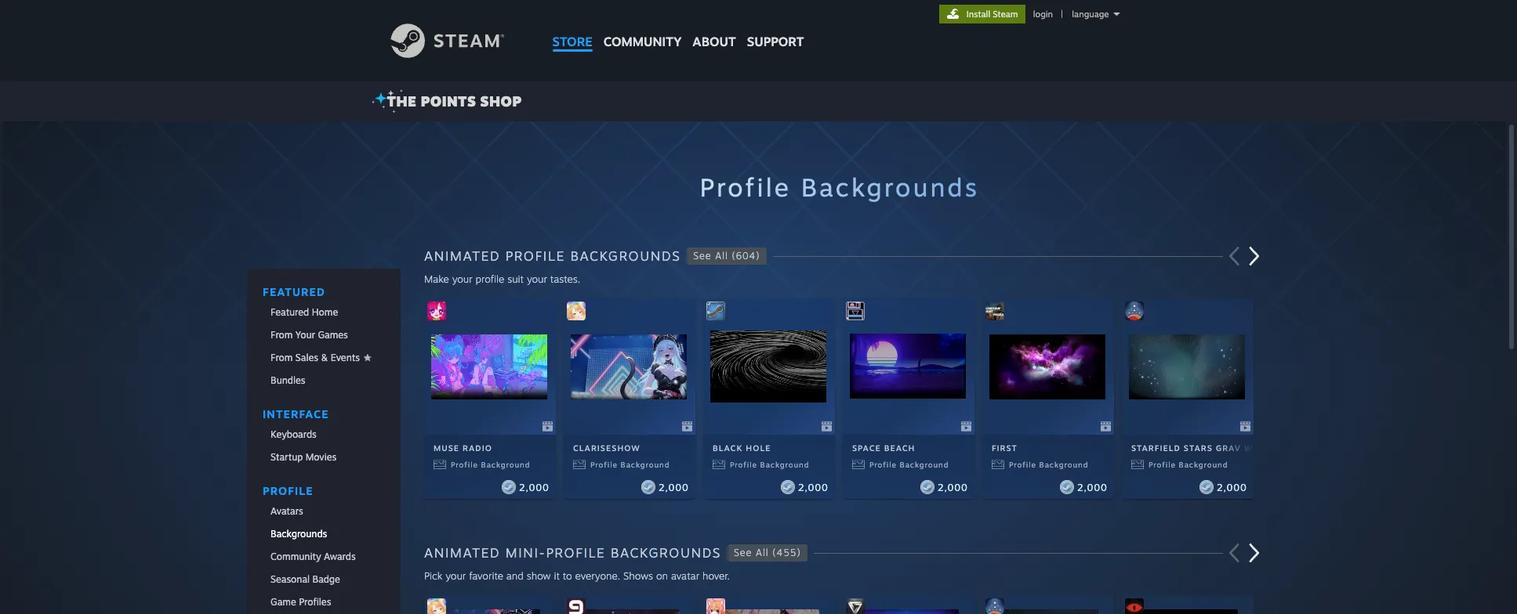 Task type: vqa. For each thing, say whether or not it's contained in the screenshot.
"login" link
yes



Task type: describe. For each thing, give the bounding box(es) containing it.
2,000 for first
[[1077, 482, 1108, 494]]

avatars link
[[247, 501, 401, 522]]

2,000 for muse radio
[[519, 482, 549, 494]]

stars
[[1184, 443, 1213, 453]]

0 horizontal spatial starfield image
[[985, 599, 1004, 615]]

store link
[[547, 0, 598, 57]]

all for animated profile backgrounds
[[715, 250, 728, 262]]

featured home
[[271, 307, 338, 318]]

suit
[[507, 273, 524, 285]]

first
[[992, 443, 1018, 453]]

from for from sales & events
[[271, 352, 293, 364]]

home
[[312, 307, 338, 318]]

login | language
[[1033, 9, 1109, 20]]

radio
[[463, 443, 492, 453]]

login
[[1033, 9, 1053, 20]]

avatars
[[271, 506, 303, 517]]

(455)
[[772, 547, 801, 559]]

background for black hole
[[760, 460, 809, 470]]

it
[[554, 570, 560, 583]]

see all (604) button
[[687, 248, 766, 265]]

your right suit
[[527, 273, 547, 285]]

space
[[852, 443, 881, 453]]

profile for first
[[1009, 460, 1036, 470]]

animated for animated profile backgrounds
[[424, 248, 500, 264]]

2,000 for starfield stars grav wave
[[1217, 482, 1247, 494]]

your for mini-
[[446, 570, 466, 583]]

clariseshow
[[573, 443, 640, 453]]

shop
[[480, 93, 522, 110]]

profile up suit
[[505, 248, 565, 264]]

the points shop link
[[371, 89, 528, 113]]

community link
[[598, 0, 687, 57]]

on
[[656, 570, 668, 583]]

tastes.
[[550, 273, 580, 285]]

about link
[[687, 0, 741, 53]]

support
[[747, 34, 804, 49]]

cult of the lamb image
[[1125, 599, 1144, 615]]

seasonal badge link
[[247, 569, 401, 590]]

black hole
[[713, 443, 771, 453]]

background for starfield stars grav wave
[[1179, 460, 1228, 470]]

black
[[713, 443, 743, 453]]

movies
[[305, 452, 337, 463]]

to
[[563, 570, 572, 583]]

startup
[[271, 452, 303, 463]]

install
[[966, 9, 990, 20]]

bundles
[[271, 375, 305, 387]]

keyboards
[[271, 429, 317, 441]]

pick your favorite and show it to everyone. shows on avatar hover.
[[424, 570, 730, 583]]

install steam
[[966, 9, 1018, 20]]

profile for muse radio
[[451, 460, 478, 470]]

|
[[1061, 9, 1063, 20]]

starfield stars grav wave
[[1131, 443, 1271, 453]]

show
[[527, 570, 551, 583]]

login link
[[1030, 9, 1056, 20]]

make your profile suit your tastes.
[[424, 273, 580, 285]]

keyboards link
[[247, 424, 401, 445]]

language
[[1072, 9, 1109, 20]]

backgrounds link
[[247, 524, 401, 545]]

community
[[603, 34, 682, 49]]

2,000 for black hole
[[798, 482, 829, 494]]

from for from your games
[[271, 329, 293, 341]]

&
[[321, 352, 328, 364]]

game profiles
[[271, 597, 331, 608]]

from sales & events
[[271, 352, 360, 364]]

shows
[[623, 570, 653, 583]]

your
[[295, 329, 315, 341]]

pick
[[424, 570, 443, 583]]

background for space beach
[[900, 460, 949, 470]]

make
[[424, 273, 449, 285]]

see all (604) link
[[681, 248, 766, 265]]

the debut collection image
[[706, 302, 725, 321]]

support link
[[741, 0, 809, 53]]

steam
[[993, 9, 1018, 20]]

grav
[[1216, 443, 1241, 453]]

profile background for black hole
[[730, 460, 809, 470]]

animated for animated mini-profile backgrounds
[[424, 545, 500, 561]]

muse radio
[[433, 443, 492, 453]]

muse
[[433, 443, 459, 453]]

muse dash image
[[427, 302, 446, 321]]



Task type: locate. For each thing, give the bounding box(es) containing it.
startup movies link
[[247, 447, 401, 468]]

retrowave image
[[846, 302, 865, 321]]

from your games
[[271, 329, 348, 341]]

zup! 9 image
[[567, 599, 586, 615]]

see
[[693, 250, 712, 262], [734, 547, 752, 559]]

1 animated from the top
[[424, 248, 500, 264]]

animated up make at left
[[424, 248, 500, 264]]

profile down space beach
[[869, 460, 897, 470]]

background for muse radio
[[481, 460, 530, 470]]

favorite
[[469, 570, 503, 583]]

animated profile backgrounds
[[424, 248, 681, 264]]

1 vertical spatial starfield image
[[985, 599, 1004, 615]]

profile backgrounds
[[700, 172, 979, 203]]

seasonal badge
[[271, 574, 340, 586]]

all
[[715, 250, 728, 262], [756, 547, 769, 559]]

dinosaur hunt puzzle image
[[985, 302, 1004, 321]]

1 background from the left
[[481, 460, 530, 470]]

1 profile background from the left
[[451, 460, 530, 470]]

hole
[[746, 443, 771, 453]]

2,000
[[519, 482, 549, 494], [659, 482, 689, 494], [798, 482, 829, 494], [938, 482, 968, 494], [1077, 482, 1108, 494], [1217, 482, 1247, 494]]

profile background for muse radio
[[451, 460, 530, 470]]

2 background from the left
[[621, 460, 670, 470]]

from up bundles
[[271, 352, 293, 364]]

animated up favorite
[[424, 545, 500, 561]]

profile down starfield
[[1148, 460, 1176, 470]]

neverout image
[[846, 599, 865, 615]]

0 horizontal spatial all
[[715, 250, 728, 262]]

3 background from the left
[[760, 460, 809, 470]]

background for clariseshow
[[621, 460, 670, 470]]

starfield image
[[1125, 302, 1144, 321], [985, 599, 1004, 615]]

0 vertical spatial from
[[271, 329, 293, 341]]

profile
[[476, 273, 504, 285]]

see all (455) button
[[728, 545, 807, 562]]

2 profile background from the left
[[590, 460, 670, 470]]

events
[[331, 352, 360, 364]]

see all (455)
[[734, 547, 801, 559]]

the
[[387, 93, 417, 110]]

about
[[693, 34, 736, 49]]

beach
[[884, 443, 915, 453]]

space beach
[[852, 443, 915, 453]]

profile up (604)
[[700, 172, 791, 203]]

5 2,000 from the left
[[1077, 482, 1108, 494]]

all left (604)
[[715, 250, 728, 262]]

community awards
[[271, 551, 356, 563]]

6 background from the left
[[1179, 460, 1228, 470]]

1 horizontal spatial all
[[756, 547, 769, 559]]

your for profile
[[452, 273, 473, 285]]

your right pick
[[446, 570, 466, 583]]

awards
[[324, 551, 356, 563]]

1 vertical spatial miss neko 3 image
[[427, 599, 446, 615]]

your right make at left
[[452, 273, 473, 285]]

featured home link
[[247, 302, 401, 323]]

miss neko 3 image down pick
[[427, 599, 446, 615]]

profile background down first
[[1009, 460, 1088, 470]]

game profiles link
[[247, 592, 401, 613]]

see all (455) link
[[721, 545, 807, 562]]

4 profile background from the left
[[869, 460, 949, 470]]

0 horizontal spatial see
[[693, 250, 712, 262]]

install steam link
[[939, 5, 1025, 24]]

all for animated mini-profile backgrounds
[[756, 547, 769, 559]]

profiles
[[299, 597, 331, 608]]

profile up pick your favorite and show it to everyone. shows on avatar hover.
[[546, 545, 606, 561]]

game
[[271, 597, 296, 608]]

1 vertical spatial from
[[271, 352, 293, 364]]

animated
[[424, 248, 500, 264], [424, 545, 500, 561]]

profile for clariseshow
[[590, 460, 618, 470]]

profile background down hole
[[730, 460, 809, 470]]

profile
[[700, 172, 791, 203], [505, 248, 565, 264], [451, 460, 478, 470], [590, 460, 618, 470], [730, 460, 757, 470], [869, 460, 897, 470], [1009, 460, 1036, 470], [1148, 460, 1176, 470], [546, 545, 606, 561]]

profile background for starfield stars grav wave
[[1148, 460, 1228, 470]]

1 2,000 from the left
[[519, 482, 549, 494]]

3 2,000 from the left
[[798, 482, 829, 494]]

2 animated from the top
[[424, 545, 500, 561]]

startup movies
[[271, 452, 337, 463]]

from left your
[[271, 329, 293, 341]]

6 2,000 from the left
[[1217, 482, 1247, 494]]

all inside button
[[756, 547, 769, 559]]

profile background down radio
[[451, 460, 530, 470]]

1 vertical spatial all
[[756, 547, 769, 559]]

2,000 for space beach
[[938, 482, 968, 494]]

miss neko 3 image
[[567, 302, 586, 321], [427, 599, 446, 615]]

all left (455) on the right bottom of page
[[756, 547, 769, 559]]

profile down the muse radio
[[451, 460, 478, 470]]

0 vertical spatial animated
[[424, 248, 500, 264]]

sales
[[295, 352, 318, 364]]

wave
[[1244, 443, 1271, 453]]

backgrounds
[[801, 172, 979, 203], [570, 248, 681, 264], [271, 528, 327, 540], [611, 545, 721, 561]]

from sales & events link
[[247, 347, 401, 368]]

seasonal
[[271, 574, 310, 586]]

0 vertical spatial see
[[693, 250, 712, 262]]

see left (604)
[[693, 250, 712, 262]]

community awards link
[[247, 546, 401, 568]]

4 2,000 from the left
[[938, 482, 968, 494]]

0 vertical spatial starfield image
[[1125, 302, 1144, 321]]

see left (455) on the right bottom of page
[[734, 547, 752, 559]]

2 2,000 from the left
[[659, 482, 689, 494]]

5 profile background from the left
[[1009, 460, 1088, 470]]

from inside from your games link
[[271, 329, 293, 341]]

1 horizontal spatial miss neko 3 image
[[567, 302, 586, 321]]

bundles link
[[247, 370, 401, 391]]

1 vertical spatial animated
[[424, 545, 500, 561]]

store
[[552, 34, 592, 49]]

5 background from the left
[[1039, 460, 1088, 470]]

profile down black hole
[[730, 460, 757, 470]]

see all (604)
[[693, 250, 760, 262]]

featured
[[271, 307, 309, 318]]

community
[[271, 551, 321, 563]]

profile background for clariseshow
[[590, 460, 670, 470]]

profile background down beach
[[869, 460, 949, 470]]

profile background
[[451, 460, 530, 470], [590, 460, 670, 470], [730, 460, 809, 470], [869, 460, 949, 470], [1009, 460, 1088, 470], [1148, 460, 1228, 470]]

hover.
[[702, 570, 730, 583]]

6 profile background from the left
[[1148, 460, 1228, 470]]

1 horizontal spatial see
[[734, 547, 752, 559]]

from inside from sales & events link
[[271, 352, 293, 364]]

profile background down stars
[[1148, 460, 1228, 470]]

4 background from the left
[[900, 460, 949, 470]]

1 vertical spatial see
[[734, 547, 752, 559]]

see for animated profile backgrounds
[[693, 250, 712, 262]]

profile for space beach
[[869, 460, 897, 470]]

0 vertical spatial all
[[715, 250, 728, 262]]

your
[[452, 273, 473, 285], [527, 273, 547, 285], [446, 570, 466, 583]]

0 vertical spatial miss neko 3 image
[[567, 302, 586, 321]]

profile down first
[[1009, 460, 1036, 470]]

profile background for first
[[1009, 460, 1088, 470]]

starfield
[[1131, 443, 1181, 453]]

3 profile background from the left
[[730, 460, 809, 470]]

profile background for space beach
[[869, 460, 949, 470]]

mosaique neko waifus 5 image
[[706, 599, 725, 615]]

mini-
[[505, 545, 546, 561]]

see inside button
[[693, 250, 712, 262]]

profile background down clariseshow
[[590, 460, 670, 470]]

from
[[271, 329, 293, 341], [271, 352, 293, 364]]

background
[[481, 460, 530, 470], [621, 460, 670, 470], [760, 460, 809, 470], [900, 460, 949, 470], [1039, 460, 1088, 470], [1179, 460, 1228, 470]]

(604)
[[732, 250, 760, 262]]

1 from from the top
[[271, 329, 293, 341]]

2 from from the top
[[271, 352, 293, 364]]

see for animated mini-profile backgrounds
[[734, 547, 752, 559]]

0 horizontal spatial miss neko 3 image
[[427, 599, 446, 615]]

see inside button
[[734, 547, 752, 559]]

and
[[506, 570, 524, 583]]

everyone.
[[575, 570, 620, 583]]

from your games link
[[247, 325, 401, 346]]

all inside button
[[715, 250, 728, 262]]

badge
[[312, 574, 340, 586]]

1 horizontal spatial starfield image
[[1125, 302, 1144, 321]]

animated mini-profile backgrounds
[[424, 545, 721, 561]]

miss neko 3 image down tastes.
[[567, 302, 586, 321]]

2,000 for clariseshow
[[659, 482, 689, 494]]

background for first
[[1039, 460, 1088, 470]]

games
[[318, 329, 348, 341]]

profile for starfield stars grav wave
[[1148, 460, 1176, 470]]

profile for black hole
[[730, 460, 757, 470]]

avatar
[[671, 570, 699, 583]]

points
[[421, 93, 476, 110]]

the points shop
[[387, 93, 522, 110]]

profile down clariseshow
[[590, 460, 618, 470]]



